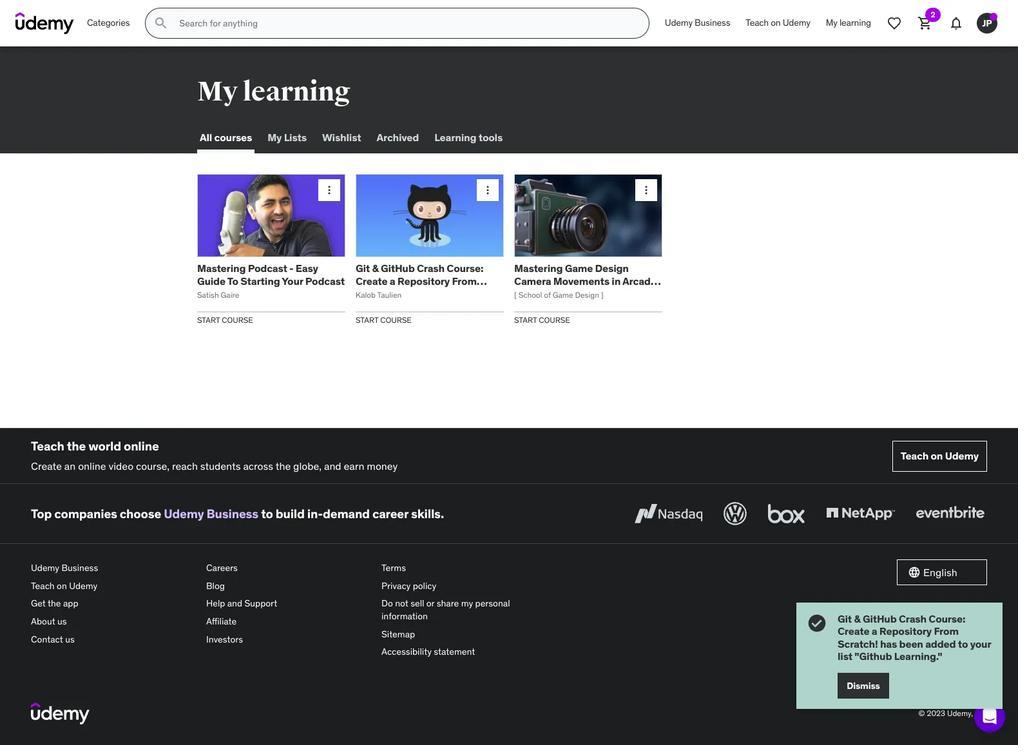 Task type: describe. For each thing, give the bounding box(es) containing it.
been
[[900, 638, 924, 650]]

jp link
[[972, 8, 1003, 39]]

about us link
[[31, 613, 196, 631]]

an
[[64, 460, 76, 473]]

school
[[519, 290, 543, 300]]

mastering game design camera movements in arcade studio
[[515, 262, 657, 300]]

wishlist image
[[887, 15, 903, 31]]

not
[[395, 598, 409, 610]]

start course for mastering game design camera movements in arcade studio
[[515, 315, 571, 325]]

git for git & github crash course: create a repository from scratch! has been added to your list "github learning."
[[838, 613, 853, 626]]

has
[[881, 638, 898, 650]]

2023
[[928, 708, 946, 718]]

1 horizontal spatial the
[[67, 439, 86, 454]]

scratch! for git & github crash course: create a repository from scratch!
[[356, 287, 396, 300]]

mastering podcast -  easy guide to starting your podcast link
[[197, 262, 345, 287]]

2 vertical spatial teach on udemy link
[[31, 578, 196, 595]]

github for git & github crash course: create a repository from scratch! has been added to your list "github learning."
[[863, 613, 897, 626]]

all courses
[[200, 131, 252, 144]]

get the app link
[[31, 595, 196, 613]]

careers link
[[206, 560, 371, 578]]

do
[[382, 598, 393, 610]]

video
[[109, 460, 134, 473]]

1 vertical spatial game
[[553, 290, 574, 300]]

satish
[[197, 290, 219, 300]]

mastering podcast -  easy guide to starting your podcast satish gaire
[[197, 262, 345, 300]]

[
[[515, 290, 517, 300]]

accessibility statement link
[[382, 644, 547, 661]]

a for git & github crash course: create a repository from scratch! has been added to your list "github learning."
[[872, 625, 878, 638]]

students
[[200, 460, 241, 473]]

your
[[971, 638, 992, 650]]

dismiss
[[847, 680, 881, 692]]

my lists
[[268, 131, 307, 144]]

tools
[[479, 131, 503, 144]]

categories button
[[79, 8, 138, 39]]

©
[[919, 708, 926, 718]]

0 vertical spatial udemy image
[[15, 12, 74, 34]]

2 horizontal spatial teach on udemy link
[[893, 441, 988, 472]]

courses
[[214, 131, 252, 144]]

contact
[[31, 634, 63, 645]]

skills.
[[411, 506, 444, 522]]

statement
[[434, 646, 475, 658]]

the inside 'udemy business teach on udemy get the app about us contact us'
[[48, 598, 61, 610]]

create for git & github crash course: create a repository from scratch!
[[356, 274, 388, 287]]

build
[[276, 506, 305, 522]]

course: for git & github crash course: create a repository from scratch! has been added to your list "github learning."
[[929, 613, 966, 626]]

0 horizontal spatial my learning
[[197, 75, 351, 108]]

investors link
[[206, 631, 371, 649]]

game inside mastering game design camera movements in arcade studio
[[565, 262, 593, 275]]

notifications image
[[949, 15, 965, 31]]

terms
[[382, 562, 406, 574]]

business for udemy business teach on udemy get the app about us contact us
[[62, 562, 98, 574]]

start for git & github crash course: create a repository from scratch!
[[356, 315, 379, 325]]

a for git & github crash course: create a repository from scratch!
[[390, 274, 396, 287]]

udemy inside udemy business link
[[665, 17, 693, 29]]

teach on udemy for the right teach on udemy "link"
[[901, 449, 980, 462]]

teach the world online create an online video course, reach students across the globe, and earn money
[[31, 439, 398, 473]]

1 vertical spatial the
[[276, 460, 291, 473]]

my for my learning link
[[827, 17, 838, 29]]

blog
[[206, 580, 225, 592]]

companies
[[54, 506, 117, 522]]

share
[[437, 598, 459, 610]]

design inside mastering game design camera movements in arcade studio
[[596, 262, 629, 275]]

course options image for git & github crash course: create a repository from scratch!
[[482, 184, 495, 197]]

"github
[[855, 650, 893, 663]]

1 vertical spatial design
[[576, 290, 600, 300]]

easy
[[296, 262, 318, 275]]

choose
[[120, 506, 161, 522]]

git & github crash course: create a repository from scratch! has been added to your list "github learning." status
[[797, 603, 1003, 709]]

app
[[63, 598, 78, 610]]

starting
[[241, 274, 280, 287]]

& for git & github crash course: create a repository from scratch! has been added to your list "github learning."
[[855, 613, 861, 626]]

and inside teach the world online create an online video course, reach students across the globe, and earn money
[[324, 460, 342, 473]]

added
[[926, 638, 957, 650]]

my learning link
[[819, 8, 880, 39]]

camera
[[515, 274, 552, 287]]

1 horizontal spatial online
[[124, 439, 159, 454]]

your
[[282, 274, 303, 287]]

[ school of game design ]
[[515, 290, 604, 300]]

you have alerts image
[[990, 13, 998, 21]]

affiliate
[[206, 616, 237, 627]]

1 horizontal spatial podcast
[[306, 274, 345, 287]]

careers blog help and support affiliate investors
[[206, 562, 277, 645]]

create for git & github crash course: create a repository from scratch! has been added to your list "github learning."
[[838, 625, 870, 638]]

guide
[[197, 274, 226, 287]]

0 vertical spatial teach on udemy link
[[739, 8, 819, 39]]

2
[[931, 10, 936, 19]]

Search for anything text field
[[177, 12, 634, 34]]

get
[[31, 598, 46, 610]]

privacy
[[382, 580, 411, 592]]

mastering game design camera movements in arcade studio link
[[515, 262, 661, 300]]

my lists link
[[265, 123, 309, 153]]

from for git & github crash course: create a repository from scratch!
[[452, 274, 477, 287]]

start for mastering game design camera movements in arcade studio
[[515, 315, 537, 325]]

mastering for guide
[[197, 262, 246, 275]]

kalob
[[356, 290, 376, 300]]

terms privacy policy do not sell or share my personal information sitemap accessibility statement
[[382, 562, 510, 658]]

1 horizontal spatial business
[[207, 506, 259, 522]]

arcade
[[623, 274, 657, 287]]

on for the right teach on udemy "link"
[[931, 449, 944, 462]]

wishlist
[[322, 131, 361, 144]]

wishlist link
[[320, 123, 364, 153]]

teach inside 'udemy business teach on udemy get the app about us contact us'
[[31, 580, 55, 592]]

blog link
[[206, 578, 371, 595]]

taulien
[[378, 290, 402, 300]]

1 vertical spatial udemy image
[[31, 703, 90, 725]]

box image
[[765, 500, 809, 528]]

information
[[382, 611, 428, 622]]

studio
[[515, 287, 546, 300]]

0 vertical spatial to
[[261, 506, 273, 522]]

shopping cart with 2 items image
[[918, 15, 934, 31]]

nasdaq image
[[632, 500, 706, 528]]

sitemap
[[382, 628, 415, 640]]

]
[[602, 290, 604, 300]]

help and support link
[[206, 595, 371, 613]]

contact us link
[[31, 631, 196, 649]]

course for mastering podcast -  easy guide to starting your podcast
[[222, 315, 253, 325]]



Task type: locate. For each thing, give the bounding box(es) containing it.
in-
[[307, 506, 323, 522]]

reach
[[172, 460, 198, 473]]

git & github crash course: create a repository from scratch!
[[356, 262, 484, 300]]

scratch! inside git & github crash course: create a repository from scratch!
[[356, 287, 396, 300]]

2 horizontal spatial course
[[539, 315, 571, 325]]

on for topmost teach on udemy "link"
[[771, 17, 781, 29]]

0 horizontal spatial teach on udemy
[[746, 17, 811, 29]]

0 vertical spatial and
[[324, 460, 342, 473]]

sell
[[411, 598, 425, 610]]

1 vertical spatial on
[[931, 449, 944, 462]]

course: inside git & github crash course: create a repository from scratch! has been added to your list "github learning."
[[929, 613, 966, 626]]

learning up lists
[[243, 75, 351, 108]]

mastering inside mastering podcast -  easy guide to starting your podcast satish gaire
[[197, 262, 246, 275]]

my left lists
[[268, 131, 282, 144]]

0 vertical spatial git
[[356, 262, 370, 275]]

create left an
[[31, 460, 62, 473]]

github up the taulien
[[381, 262, 415, 275]]

0 vertical spatial a
[[390, 274, 396, 287]]

create inside teach the world online create an online video course, reach students across the globe, and earn money
[[31, 460, 62, 473]]

git up kalob
[[356, 262, 370, 275]]

start course
[[197, 315, 253, 325], [356, 315, 412, 325], [515, 315, 571, 325]]

and right help
[[227, 598, 243, 610]]

1 horizontal spatial github
[[863, 613, 897, 626]]

0 vertical spatial my learning
[[827, 17, 872, 29]]

a inside git & github crash course: create a repository from scratch!
[[390, 274, 396, 287]]

the right get
[[48, 598, 61, 610]]

repository up learning."
[[880, 625, 932, 638]]

1 vertical spatial crash
[[900, 613, 927, 626]]

world
[[88, 439, 121, 454]]

kalob taulien
[[356, 290, 402, 300]]

udemy business
[[665, 17, 731, 29]]

course options image
[[323, 184, 336, 197], [482, 184, 495, 197]]

design down the movements
[[576, 290, 600, 300]]

categories
[[87, 17, 130, 29]]

0 horizontal spatial on
[[57, 580, 67, 592]]

game
[[565, 262, 593, 275], [553, 290, 574, 300]]

udemy
[[665, 17, 693, 29], [783, 17, 811, 29], [946, 449, 980, 462], [164, 506, 204, 522], [31, 562, 59, 574], [69, 580, 98, 592]]

money
[[367, 460, 398, 473]]

course options image
[[640, 184, 653, 197]]

privacy policy link
[[382, 578, 547, 595]]

1 mastering from the left
[[197, 262, 246, 275]]

git up list
[[838, 613, 853, 626]]

my
[[827, 17, 838, 29], [197, 75, 238, 108], [268, 131, 282, 144]]

1 horizontal spatial course
[[381, 315, 412, 325]]

0 vertical spatial scratch!
[[356, 287, 396, 300]]

podcast right your
[[306, 274, 345, 287]]

0 vertical spatial the
[[67, 439, 86, 454]]

1 horizontal spatial my learning
[[827, 17, 872, 29]]

1 horizontal spatial teach on udemy link
[[739, 8, 819, 39]]

1 vertical spatial to
[[959, 638, 969, 650]]

0 horizontal spatial learning
[[243, 75, 351, 108]]

1 vertical spatial course:
[[929, 613, 966, 626]]

scratch! for git & github crash course: create a repository from scratch! has been added to your list "github learning."
[[838, 638, 879, 650]]

0 horizontal spatial teach on udemy link
[[31, 578, 196, 595]]

teach
[[746, 17, 769, 29], [31, 439, 64, 454], [901, 449, 929, 462], [31, 580, 55, 592]]

1 course options image from the left
[[323, 184, 336, 197]]

start for mastering podcast -  easy guide to starting your podcast
[[197, 315, 220, 325]]

netapp image
[[824, 500, 898, 528]]

my inside my lists link
[[268, 131, 282, 144]]

2 course from the left
[[381, 315, 412, 325]]

careers
[[206, 562, 238, 574]]

scratch! inside git & github crash course: create a repository from scratch! has been added to your list "github learning."
[[838, 638, 879, 650]]

top
[[31, 506, 52, 522]]

to
[[228, 274, 239, 287]]

1 vertical spatial online
[[78, 460, 106, 473]]

course options image down wishlist link
[[323, 184, 336, 197]]

learning."
[[895, 650, 943, 663]]

learning
[[840, 17, 872, 29], [243, 75, 351, 108]]

3 start from the left
[[515, 315, 537, 325]]

course options image down tools at the top of page
[[482, 184, 495, 197]]

0 horizontal spatial business
[[62, 562, 98, 574]]

to inside git & github crash course: create a repository from scratch! has been added to your list "github learning."
[[959, 638, 969, 650]]

all courses link
[[197, 123, 255, 153]]

create up list
[[838, 625, 870, 638]]

scratch!
[[356, 287, 396, 300], [838, 638, 879, 650]]

crash for git & github crash course: create a repository from scratch!
[[417, 262, 445, 275]]

start course for git & github crash course: create a repository from scratch!
[[356, 315, 412, 325]]

of
[[544, 290, 551, 300]]

and
[[324, 460, 342, 473], [227, 598, 243, 610]]

course: for git & github crash course: create a repository from scratch!
[[447, 262, 484, 275]]

0 vertical spatial create
[[356, 274, 388, 287]]

udemy image
[[15, 12, 74, 34], [31, 703, 90, 725]]

volkswagen image
[[722, 500, 750, 528]]

& inside git & github crash course: create a repository from scratch! has been added to your list "github learning."
[[855, 613, 861, 626]]

1 course from the left
[[222, 315, 253, 325]]

demand
[[323, 506, 370, 522]]

2 vertical spatial my
[[268, 131, 282, 144]]

2 horizontal spatial on
[[931, 449, 944, 462]]

start down kalob
[[356, 315, 379, 325]]

all
[[200, 131, 212, 144]]

1 start from the left
[[197, 315, 220, 325]]

sitemap link
[[382, 626, 547, 644]]

course down [ school of game design ]
[[539, 315, 571, 325]]

the left globe,
[[276, 460, 291, 473]]

0 vertical spatial us
[[57, 616, 67, 627]]

earn
[[344, 460, 365, 473]]

teach on udemy for topmost teach on udemy "link"
[[746, 17, 811, 29]]

udemy business teach on udemy get the app about us contact us
[[31, 562, 98, 645]]

2 horizontal spatial start
[[515, 315, 537, 325]]

crash inside git & github crash course: create a repository from scratch!
[[417, 262, 445, 275]]

repository inside git & github crash course: create a repository from scratch!
[[398, 274, 450, 287]]

course down the taulien
[[381, 315, 412, 325]]

0 horizontal spatial start
[[197, 315, 220, 325]]

create inside git & github crash course: create a repository from scratch! has been added to your list "github learning."
[[838, 625, 870, 638]]

to left your
[[959, 638, 969, 650]]

learning left wishlist icon
[[840, 17, 872, 29]]

2 start course from the left
[[356, 315, 412, 325]]

0 horizontal spatial my
[[197, 75, 238, 108]]

github inside git & github crash course: create a repository from scratch! has been added to your list "github learning."
[[863, 613, 897, 626]]

3 course from the left
[[539, 315, 571, 325]]

github inside git & github crash course: create a repository from scratch!
[[381, 262, 415, 275]]

my
[[461, 598, 473, 610]]

learning tools link
[[432, 123, 506, 153]]

help
[[206, 598, 225, 610]]

2 vertical spatial the
[[48, 598, 61, 610]]

to left build
[[261, 506, 273, 522]]

1 vertical spatial git
[[838, 613, 853, 626]]

1 vertical spatial business
[[207, 506, 259, 522]]

archived
[[377, 131, 419, 144]]

2 horizontal spatial my
[[827, 17, 838, 29]]

my for my lists link
[[268, 131, 282, 144]]

game right of
[[553, 290, 574, 300]]

3 start course from the left
[[515, 315, 571, 325]]

1 horizontal spatial &
[[855, 613, 861, 626]]

my learning up my lists
[[197, 75, 351, 108]]

0 horizontal spatial crash
[[417, 262, 445, 275]]

2 course options image from the left
[[482, 184, 495, 197]]

0 vertical spatial business
[[695, 17, 731, 29]]

& for git & github crash course: create a repository from scratch!
[[372, 262, 379, 275]]

my learning left wishlist icon
[[827, 17, 872, 29]]

repository for git & github crash course: create a repository from scratch! has been added to your list "github learning."
[[880, 625, 932, 638]]

& inside git & github crash course: create a repository from scratch!
[[372, 262, 379, 275]]

course for mastering game design camera movements in arcade studio
[[539, 315, 571, 325]]

1 vertical spatial teach on udemy
[[901, 449, 980, 462]]

& up kalob taulien
[[372, 262, 379, 275]]

policy
[[413, 580, 437, 592]]

from inside git & github crash course: create a repository from scratch! has been added to your list "github learning."
[[935, 625, 959, 638]]

terms link
[[382, 560, 547, 578]]

0 horizontal spatial the
[[48, 598, 61, 610]]

1 horizontal spatial learning
[[840, 17, 872, 29]]

1 vertical spatial &
[[855, 613, 861, 626]]

0 horizontal spatial course:
[[447, 262, 484, 275]]

and left 'earn'
[[324, 460, 342, 473]]

1 horizontal spatial and
[[324, 460, 342, 473]]

1 vertical spatial a
[[872, 625, 878, 638]]

git for git & github crash course: create a repository from scratch!
[[356, 262, 370, 275]]

start down school
[[515, 315, 537, 325]]

design up ]
[[596, 262, 629, 275]]

1 vertical spatial scratch!
[[838, 638, 879, 650]]

game up [ school of game design ]
[[565, 262, 593, 275]]

from
[[452, 274, 477, 287], [935, 625, 959, 638]]

course down gaire
[[222, 315, 253, 325]]

eventbrite image
[[914, 500, 988, 528]]

dismiss button
[[838, 673, 890, 699]]

from inside git & github crash course: create a repository from scratch!
[[452, 274, 477, 287]]

0 horizontal spatial repository
[[398, 274, 450, 287]]

the
[[67, 439, 86, 454], [276, 460, 291, 473], [48, 598, 61, 610]]

course options image for mastering podcast -  easy guide to starting your podcast
[[323, 184, 336, 197]]

about
[[31, 616, 55, 627]]

mastering inside mastering game design camera movements in arcade studio
[[515, 262, 563, 275]]

business for udemy business
[[695, 17, 731, 29]]

online up "course," on the bottom of the page
[[124, 439, 159, 454]]

git
[[356, 262, 370, 275], [838, 613, 853, 626]]

git inside git & github crash course: create a repository from scratch! has been added to your list "github learning."
[[838, 613, 853, 626]]

crash inside git & github crash course: create a repository from scratch! has been added to your list "github learning."
[[900, 613, 927, 626]]

0 horizontal spatial course
[[222, 315, 253, 325]]

my up all courses
[[197, 75, 238, 108]]

start course down kalob taulien
[[356, 315, 412, 325]]

1 vertical spatial create
[[31, 460, 62, 473]]

movements
[[554, 274, 610, 287]]

repository inside git & github crash course: create a repository from scratch! has been added to your list "github learning."
[[880, 625, 932, 638]]

1 horizontal spatial teach on udemy
[[901, 449, 980, 462]]

mastering up studio on the top right
[[515, 262, 563, 275]]

2 vertical spatial create
[[838, 625, 870, 638]]

create inside git & github crash course: create a repository from scratch!
[[356, 274, 388, 287]]

on inside 'udemy business teach on udemy get the app about us contact us'
[[57, 580, 67, 592]]

0 horizontal spatial and
[[227, 598, 243, 610]]

© 2023 udemy, inc.
[[919, 708, 988, 718]]

1 horizontal spatial mastering
[[515, 262, 563, 275]]

start course down of
[[515, 315, 571, 325]]

start down satish
[[197, 315, 220, 325]]

a
[[390, 274, 396, 287], [872, 625, 878, 638]]

course: inside git & github crash course: create a repository from scratch!
[[447, 262, 484, 275]]

0 horizontal spatial a
[[390, 274, 396, 287]]

1 vertical spatial github
[[863, 613, 897, 626]]

1 vertical spatial and
[[227, 598, 243, 610]]

learning
[[435, 131, 477, 144]]

0 horizontal spatial podcast
[[248, 262, 287, 275]]

github
[[381, 262, 415, 275], [863, 613, 897, 626]]

affiliate link
[[206, 613, 371, 631]]

and inside careers blog help and support affiliate investors
[[227, 598, 243, 610]]

2 vertical spatial business
[[62, 562, 98, 574]]

repository for git & github crash course: create a repository from scratch!
[[398, 274, 450, 287]]

1 vertical spatial us
[[65, 634, 75, 645]]

1 start course from the left
[[197, 315, 253, 325]]

1 vertical spatial udemy business link
[[164, 506, 259, 522]]

2 mastering from the left
[[515, 262, 563, 275]]

mastering up gaire
[[197, 262, 246, 275]]

1 horizontal spatial on
[[771, 17, 781, 29]]

course for git & github crash course: create a repository from scratch!
[[381, 315, 412, 325]]

business inside 'udemy business teach on udemy get the app about us contact us'
[[62, 562, 98, 574]]

0 horizontal spatial github
[[381, 262, 415, 275]]

0 vertical spatial crash
[[417, 262, 445, 275]]

course,
[[136, 460, 170, 473]]

2 horizontal spatial the
[[276, 460, 291, 473]]

1 horizontal spatial my
[[268, 131, 282, 144]]

0 vertical spatial udemy business link
[[658, 8, 739, 39]]

1 horizontal spatial course options image
[[482, 184, 495, 197]]

crash
[[417, 262, 445, 275], [900, 613, 927, 626]]

crash for git & github crash course: create a repository from scratch! has been added to your list "github learning."
[[900, 613, 927, 626]]

1 horizontal spatial start course
[[356, 315, 412, 325]]

a left the has
[[872, 625, 878, 638]]

0 horizontal spatial course options image
[[323, 184, 336, 197]]

1 vertical spatial teach on udemy link
[[893, 441, 988, 472]]

podcast left -
[[248, 262, 287, 275]]

us right contact
[[65, 634, 75, 645]]

small image
[[909, 566, 921, 579]]

start course for mastering podcast -  easy guide to starting your podcast
[[197, 315, 253, 325]]

1 horizontal spatial start
[[356, 315, 379, 325]]

1 horizontal spatial course:
[[929, 613, 966, 626]]

create up kalob
[[356, 274, 388, 287]]

git inside git & github crash course: create a repository from scratch!
[[356, 262, 370, 275]]

my inside my learning link
[[827, 17, 838, 29]]

0 horizontal spatial online
[[78, 460, 106, 473]]

0 vertical spatial github
[[381, 262, 415, 275]]

1 vertical spatial learning
[[243, 75, 351, 108]]

business
[[695, 17, 731, 29], [207, 506, 259, 522], [62, 562, 98, 574]]

or
[[427, 598, 435, 610]]

0 vertical spatial teach on udemy
[[746, 17, 811, 29]]

0 vertical spatial &
[[372, 262, 379, 275]]

1 vertical spatial my
[[197, 75, 238, 108]]

a up the taulien
[[390, 274, 396, 287]]

inc.
[[976, 708, 988, 718]]

teach inside teach the world online create an online video course, reach students across the globe, and earn money
[[31, 439, 64, 454]]

repository up the taulien
[[398, 274, 450, 287]]

gaire
[[221, 290, 239, 300]]

0 vertical spatial online
[[124, 439, 159, 454]]

personal
[[476, 598, 510, 610]]

1 horizontal spatial repository
[[880, 625, 932, 638]]

2 vertical spatial on
[[57, 580, 67, 592]]

0 horizontal spatial from
[[452, 274, 477, 287]]

submit search image
[[154, 15, 169, 31]]

2 link
[[911, 8, 941, 39]]

&
[[372, 262, 379, 275], [855, 613, 861, 626]]

in
[[612, 274, 621, 287]]

2 horizontal spatial start course
[[515, 315, 571, 325]]

from for git & github crash course: create a repository from scratch! has been added to your list "github learning."
[[935, 625, 959, 638]]

github up the has
[[863, 613, 897, 626]]

mastering for movements
[[515, 262, 563, 275]]

udemy,
[[948, 708, 974, 718]]

1 horizontal spatial from
[[935, 625, 959, 638]]

& up "github
[[855, 613, 861, 626]]

0 horizontal spatial create
[[31, 460, 62, 473]]

lists
[[284, 131, 307, 144]]

0 vertical spatial my
[[827, 17, 838, 29]]

2 horizontal spatial create
[[838, 625, 870, 638]]

learning inside my learning link
[[840, 17, 872, 29]]

us right about
[[57, 616, 67, 627]]

repository
[[398, 274, 450, 287], [880, 625, 932, 638]]

online right an
[[78, 460, 106, 473]]

0 horizontal spatial start course
[[197, 315, 253, 325]]

english
[[924, 566, 958, 579]]

1 horizontal spatial create
[[356, 274, 388, 287]]

2 vertical spatial udemy business link
[[31, 560, 196, 578]]

0 horizontal spatial scratch!
[[356, 287, 396, 300]]

the up an
[[67, 439, 86, 454]]

0 vertical spatial course:
[[447, 262, 484, 275]]

my learning
[[827, 17, 872, 29], [197, 75, 351, 108]]

podcast
[[248, 262, 287, 275], [306, 274, 345, 287]]

across
[[243, 460, 274, 473]]

0 vertical spatial learning
[[840, 17, 872, 29]]

2 start from the left
[[356, 315, 379, 325]]

0 vertical spatial design
[[596, 262, 629, 275]]

a inside git & github crash course: create a repository from scratch! has been added to your list "github learning."
[[872, 625, 878, 638]]

start course down gaire
[[197, 315, 253, 325]]

course:
[[447, 262, 484, 275], [929, 613, 966, 626]]

my left wishlist icon
[[827, 17, 838, 29]]

github for git & github crash course: create a repository from scratch!
[[381, 262, 415, 275]]

top companies choose udemy business to build in-demand career skills.
[[31, 506, 444, 522]]



Task type: vqa. For each thing, say whether or not it's contained in the screenshot.
the & inside the Git & GitHub Crash Course: Create a Repository From Scratch! has been added to your list "Github Learning."
yes



